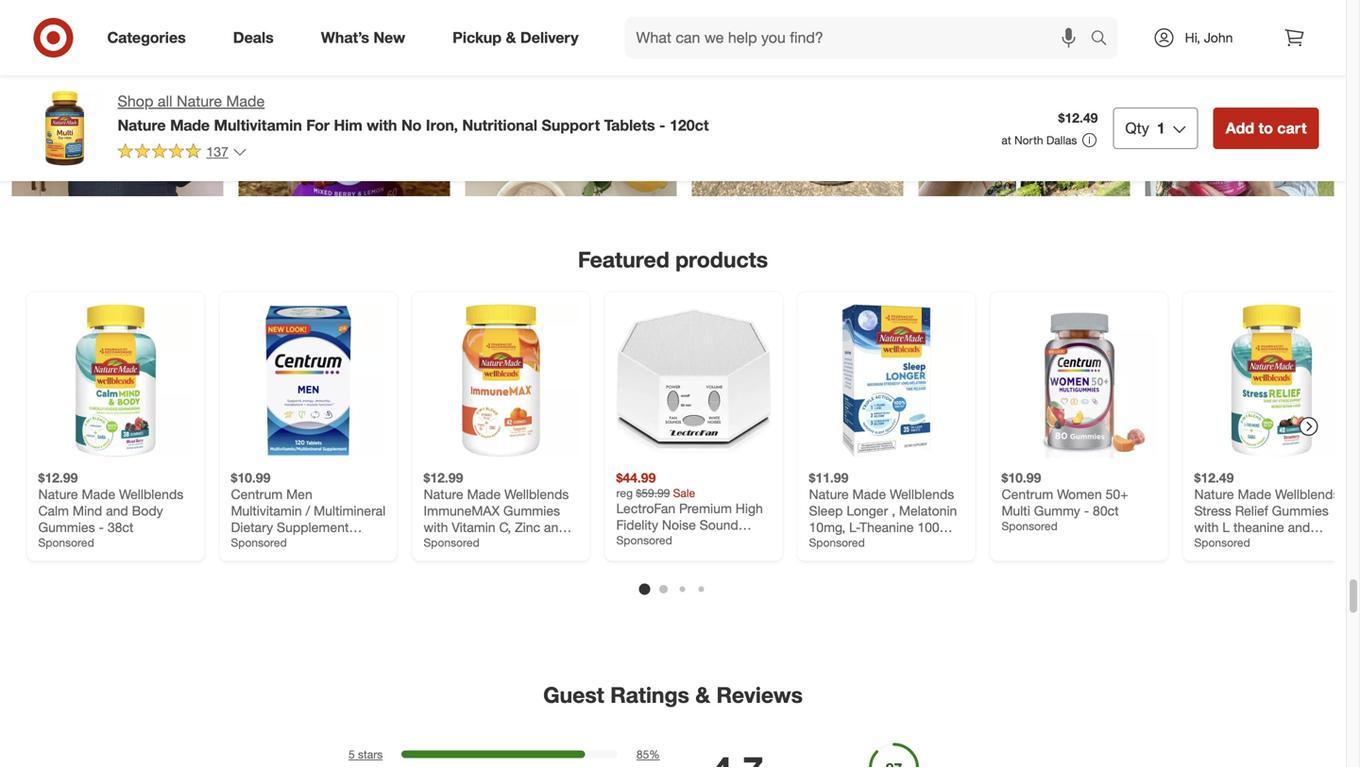 Task type: describe. For each thing, give the bounding box(es) containing it.
melatonin
[[899, 503, 957, 520]]

at north dallas
[[1002, 133, 1077, 147]]

0 horizontal spatial 100mg
[[875, 536, 916, 553]]

products
[[675, 246, 768, 273]]

relief
[[1235, 503, 1268, 520]]

hi, john
[[1185, 29, 1233, 46]]

qty 1
[[1125, 119, 1165, 137]]

10mg,
[[809, 520, 845, 536]]

nutritional
[[462, 116, 537, 134]]

gummy
[[1034, 503, 1080, 520]]

- left 40ct
[[1194, 553, 1199, 569]]

nature for $11.99 nature made wellblends sleep longer , melatonin 10mg, l-theanine 100mg and gaba 100mg tablets - 35ct
[[809, 486, 849, 503]]

strawberry
[[1243, 536, 1308, 553]]

centrum men multivitamin / multimineral dietary supplement tablets - 120ct image
[[231, 304, 386, 459]]

$10.99 centrum men multivitamin / multimineral dietary supplement tablets - 120ct
[[231, 470, 386, 553]]

multivitamin inside $10.99 centrum men multivitamin / multimineral dietary supplement tablets - 120ct
[[231, 503, 302, 520]]

ratings
[[610, 682, 689, 709]]

with inside $12.49 nature made wellblends stress relief gummies with l theanine and gaba - strawberry flavor - 40ct
[[1194, 520, 1219, 536]]

pickup
[[453, 28, 502, 47]]

deals link
[[217, 17, 297, 59]]

- right d3
[[491, 536, 496, 553]]

137 link
[[118, 142, 247, 164]]

40ct
[[1203, 553, 1229, 569]]

nature made wellblends immunemax gummies with vitamin c, zinc and vitamin d3 - tangerine flavor - 42ct image
[[424, 304, 578, 459]]

85
[[636, 748, 649, 762]]

add to cart
[[1226, 119, 1307, 137]]

calm
[[38, 503, 69, 520]]

- inside $10.99 centrum men multivitamin / multimineral dietary supplement tablets - 120ct
[[276, 536, 281, 553]]

sponsored inside "$10.99 centrum women 50+ multi gummy - 80ct sponsored"
[[1002, 520, 1057, 534]]

and inside the $11.99 nature made wellblends sleep longer , melatonin 10mg, l-theanine 100mg and gaba 100mg tablets - 35ct
[[809, 536, 831, 553]]

l-
[[849, 520, 859, 536]]

vitamin left c,
[[452, 520, 495, 536]]

- inside shop all nature made nature made multivitamin for him with no iron, nutritional support tablets - 120ct
[[659, 116, 665, 134]]

centrum for centrum men multivitamin / multimineral dietary supplement tablets - 120ct
[[231, 486, 283, 503]]

all
[[158, 92, 172, 111]]

nature made wellblends sleep longer , melatonin 10mg, l-theanine 100mg and gaba 100mg tablets - 35ct image
[[809, 304, 964, 459]]

what's new link
[[305, 17, 429, 59]]

$10.99 centrum women 50+ multi gummy - 80ct sponsored
[[1002, 470, 1128, 534]]

made for $12.99 nature made wellblends immunemax gummies with vitamin c, zinc and vitamin d3 - tangerine flavor - 42ct
[[467, 486, 501, 503]]

120ct inside shop all nature made nature made multivitamin for him with no iron, nutritional support tablets - 120ct
[[670, 116, 709, 134]]

- right l
[[1234, 536, 1239, 553]]

l
[[1222, 520, 1230, 536]]

pickup & delivery link
[[436, 17, 602, 59]]

$10.99 for centrum men multivitamin / multimineral dietary supplement tablets - 120ct
[[231, 470, 270, 486]]

,
[[892, 503, 895, 520]]

immunemax
[[424, 503, 500, 520]]

zinc
[[515, 520, 540, 536]]

$11.99
[[809, 470, 848, 486]]

$12.99 for nature made wellblends calm mind and body gummies - 38ct
[[38, 470, 78, 486]]

theanine
[[1233, 520, 1284, 536]]

reviews
[[716, 682, 803, 709]]

5
[[348, 748, 355, 762]]

centrum women 50+ multi gummy - 80ct image
[[1002, 304, 1156, 459]]

for
[[306, 116, 330, 134]]

lectrofan premium high fidelity noise sound machine with 20 unique non-looping fan and noise sounds and sleep timer - white image
[[616, 304, 771, 459]]

stress
[[1194, 503, 1231, 520]]

nature for $12.49 nature made wellblends stress relief gummies with l theanine and gaba - strawberry flavor - 40ct
[[1194, 486, 1234, 503]]

stars
[[358, 748, 383, 762]]

sleep
[[809, 503, 843, 520]]

centrum for centrum women 50+ multi gummy - 80ct
[[1002, 486, 1053, 503]]

mind
[[73, 503, 102, 520]]

1 horizontal spatial 100mg
[[917, 520, 958, 536]]

tangerine
[[500, 536, 557, 553]]

38ct
[[107, 520, 133, 536]]

1
[[1157, 119, 1165, 137]]

hi,
[[1185, 29, 1200, 46]]

nature for $12.99 nature made wellblends calm mind and body gummies - 38ct sponsored
[[38, 486, 78, 503]]

wellblends for nature made wellblends sleep longer , melatonin 10mg, l-theanine 100mg and gaba 100mg tablets - 35ct
[[890, 486, 954, 503]]

shop all nature made nature made multivitamin for him with no iron, nutritional support tablets - 120ct
[[118, 92, 709, 134]]

42ct
[[472, 553, 498, 569]]

pickup & delivery
[[453, 28, 579, 47]]

sponsored for nature made wellblends sleep longer , melatonin 10mg, l-theanine 100mg and gaba 100mg tablets - 35ct image
[[809, 536, 865, 550]]

$44.99 reg $59.99 sale
[[616, 470, 695, 501]]

support
[[542, 116, 600, 134]]

him
[[334, 116, 362, 134]]

categories link
[[91, 17, 209, 59]]

and inside $12.49 nature made wellblends stress relief gummies with l theanine and gaba - strawberry flavor - 40ct
[[1288, 520, 1310, 536]]

men
[[286, 486, 312, 503]]

delivery
[[520, 28, 579, 47]]

- inside the $12.99 nature made wellblends calm mind and body gummies - 38ct sponsored
[[99, 520, 104, 536]]

iron,
[[426, 116, 458, 134]]

and inside the $12.99 nature made wellblends calm mind and body gummies - 38ct sponsored
[[106, 503, 128, 520]]

sale
[[673, 486, 695, 501]]

50+
[[1106, 486, 1128, 503]]

sponsored for nature made wellblends stress relief gummies with l theanine and gaba - strawberry flavor - 40ct image
[[1194, 536, 1250, 550]]

$11.99 nature made wellblends sleep longer , melatonin 10mg, l-theanine 100mg and gaba 100mg tablets - 35ct
[[809, 470, 961, 569]]

no
[[401, 116, 422, 134]]

$12.99 nature made wellblends calm mind and body gummies - 38ct sponsored
[[38, 470, 183, 550]]

made for $12.99 nature made wellblends calm mind and body gummies - 38ct sponsored
[[82, 486, 115, 503]]

2 user image by @laemorlando image from the left
[[1145, 0, 1357, 196]]

sponsored for centrum men multivitamin / multimineral dietary supplement tablets - 120ct image at the left of page
[[231, 536, 287, 550]]

sponsored for lectrofan premium high fidelity noise sound machine with 20 unique non-looping fan and noise sounds and sleep timer - white image
[[616, 534, 672, 548]]

north
[[1014, 133, 1043, 147]]

to
[[1258, 119, 1273, 137]]

$12.49 nature made wellblends stress relief gummies with l theanine and gaba - strawberry flavor - 40ct
[[1194, 470, 1347, 569]]

d3
[[471, 536, 488, 553]]

0 horizontal spatial &
[[506, 28, 516, 47]]

new
[[373, 28, 405, 47]]

$10.99 for centrum women 50+ multi gummy - 80ct
[[1002, 470, 1041, 486]]

tablets inside $10.99 centrum men multivitamin / multimineral dietary supplement tablets - 120ct
[[231, 536, 273, 553]]

dietary
[[231, 520, 273, 536]]

deals
[[233, 28, 274, 47]]

5 stars
[[348, 748, 383, 762]]



Task type: vqa. For each thing, say whether or not it's contained in the screenshot.


Task type: locate. For each thing, give the bounding box(es) containing it.
categories
[[107, 28, 186, 47]]

1 horizontal spatial gaba
[[1194, 536, 1230, 553]]

women
[[1057, 486, 1102, 503]]

0 horizontal spatial $12.49
[[1058, 110, 1098, 126]]

- inside "$10.99 centrum women 50+ multi gummy - 80ct sponsored"
[[1084, 503, 1089, 520]]

$10.99 inside "$10.99 centrum women 50+ multi gummy - 80ct sponsored"
[[1002, 470, 1041, 486]]

1 horizontal spatial centrum
[[1002, 486, 1053, 503]]

flavor inside $12.49 nature made wellblends stress relief gummies with l theanine and gaba - strawberry flavor - 40ct
[[1311, 536, 1347, 553]]

tablets
[[604, 116, 655, 134], [231, 536, 273, 553], [919, 536, 961, 553]]

wellblends inside $12.49 nature made wellblends stress relief gummies with l theanine and gaba - strawberry flavor - 40ct
[[1275, 486, 1339, 503]]

nature inside the $12.99 nature made wellblends calm mind and body gummies - 38ct sponsored
[[38, 486, 78, 503]]

made inside $12.49 nature made wellblends stress relief gummies with l theanine and gaba - strawberry flavor - 40ct
[[1238, 486, 1271, 503]]

gaba down stress
[[1194, 536, 1230, 553]]

- left 80ct
[[1084, 503, 1089, 520]]

wellblends up theanine
[[890, 486, 954, 503]]

wellblends inside the $12.99 nature made wellblends calm mind and body gummies - 38ct sponsored
[[119, 486, 183, 503]]

tablets down melatonin
[[919, 536, 961, 553]]

flavor left d3
[[424, 553, 459, 569]]

made
[[226, 92, 265, 111], [170, 116, 210, 134], [82, 486, 115, 503], [467, 486, 501, 503], [852, 486, 886, 503], [1238, 486, 1271, 503]]

2 wellblends from the left
[[504, 486, 569, 503]]

1 gaba from the left
[[835, 536, 871, 553]]

made inside $12.99 nature made wellblends immunemax gummies with vitamin c, zinc and vitamin d3 - tangerine flavor - 42ct
[[467, 486, 501, 503]]

tablets right the support
[[604, 116, 655, 134]]

centrum
[[231, 486, 283, 503], [1002, 486, 1053, 503]]

featured
[[578, 246, 669, 273]]

with inside $12.99 nature made wellblends immunemax gummies with vitamin c, zinc and vitamin d3 - tangerine flavor - 42ct
[[424, 520, 448, 536]]

-
[[659, 116, 665, 134], [1084, 503, 1089, 520], [99, 520, 104, 536], [276, 536, 281, 553], [491, 536, 496, 553], [1234, 536, 1239, 553], [463, 553, 468, 569], [809, 553, 814, 569], [1194, 553, 1199, 569]]

$12.49 for $12.49
[[1058, 110, 1098, 126]]

wellblends for nature made wellblends calm mind and body gummies - 38ct
[[119, 486, 183, 503]]

$10.99 up multi
[[1002, 470, 1041, 486]]

wellblends for nature made wellblends immunemax gummies with vitamin c, zinc and vitamin d3 - tangerine flavor - 42ct
[[504, 486, 569, 503]]

100mg right ,
[[917, 520, 958, 536]]

gummies inside the $12.99 nature made wellblends calm mind and body gummies - 38ct sponsored
[[38, 520, 95, 536]]

centrum inside "$10.99 centrum women 50+ multi gummy - 80ct sponsored"
[[1002, 486, 1053, 503]]

$12.99 up "immunemax"
[[424, 470, 463, 486]]

image of nature made multivitamin for him with no iron, nutritional support tablets - 120ct image
[[27, 91, 102, 166]]

0 horizontal spatial flavor
[[424, 553, 459, 569]]

- left 38ct
[[99, 520, 104, 536]]

1 horizontal spatial &
[[695, 682, 710, 709]]

and inside $12.99 nature made wellblends immunemax gummies with vitamin c, zinc and vitamin d3 - tangerine flavor - 42ct
[[544, 520, 566, 536]]

&
[[506, 28, 516, 47], [695, 682, 710, 709]]

2 $12.99 from the left
[[424, 470, 463, 486]]

100mg
[[917, 520, 958, 536], [875, 536, 916, 553]]

85 %
[[636, 748, 660, 762]]

and right theanine
[[1288, 520, 1310, 536]]

made up 38ct
[[82, 486, 115, 503]]

$10.99
[[231, 470, 270, 486], [1002, 470, 1041, 486]]

1 horizontal spatial tablets
[[604, 116, 655, 134]]

gaba inside the $11.99 nature made wellblends sleep longer , melatonin 10mg, l-theanine 100mg and gaba 100mg tablets - 35ct
[[835, 536, 871, 553]]

gummies inside $12.49 nature made wellblends stress relief gummies with l theanine and gaba - strawberry flavor - 40ct
[[1272, 503, 1329, 520]]

2 horizontal spatial tablets
[[919, 536, 961, 553]]

search button
[[1082, 17, 1127, 62]]

nature made wellblends stress relief gummies with l theanine and gaba - strawberry flavor - 40ct image
[[1194, 304, 1349, 459]]

wellblends up zinc
[[504, 486, 569, 503]]

1 horizontal spatial $12.99
[[424, 470, 463, 486]]

$12.49 up dallas
[[1058, 110, 1098, 126]]

gummies up the tangerine
[[503, 503, 560, 520]]

1 vertical spatial $12.49
[[1194, 470, 1234, 486]]

gaba
[[835, 536, 871, 553], [1194, 536, 1230, 553]]

1 vertical spatial &
[[695, 682, 710, 709]]

- right the dietary
[[276, 536, 281, 553]]

sponsored inside the $12.99 nature made wellblends calm mind and body gummies - 38ct sponsored
[[38, 536, 94, 550]]

nature for $12.99 nature made wellblends immunemax gummies with vitamin c, zinc and vitamin d3 - tangerine flavor - 42ct
[[424, 486, 463, 503]]

0 vertical spatial multivitamin
[[214, 116, 302, 134]]

- left '42ct' at the bottom of the page
[[463, 553, 468, 569]]

wellblends up 38ct
[[119, 486, 183, 503]]

at
[[1002, 133, 1011, 147]]

multivitamin inside shop all nature made nature made multivitamin for him with no iron, nutritional support tablets - 120ct
[[214, 116, 302, 134]]

1 horizontal spatial with
[[424, 520, 448, 536]]

2 centrum from the left
[[1002, 486, 1053, 503]]

guest
[[543, 682, 604, 709]]

guest ratings & reviews
[[543, 682, 803, 709]]

0 vertical spatial 120ct
[[670, 116, 709, 134]]

centrum up the dietary
[[231, 486, 283, 503]]

gummies
[[503, 503, 560, 520], [1272, 503, 1329, 520], [38, 520, 95, 536]]

tablets inside shop all nature made nature made multivitamin for him with no iron, nutritional support tablets - 120ct
[[604, 116, 655, 134]]

2 horizontal spatial gummies
[[1272, 503, 1329, 520]]

gaba inside $12.49 nature made wellblends stress relief gummies with l theanine and gaba - strawberry flavor - 40ct
[[1194, 536, 1230, 553]]

nature inside the $11.99 nature made wellblends sleep longer , melatonin 10mg, l-theanine 100mg and gaba 100mg tablets - 35ct
[[809, 486, 849, 503]]

gummies up strawberry
[[1272, 503, 1329, 520]]

and
[[106, 503, 128, 520], [544, 520, 566, 536], [1288, 520, 1310, 536], [809, 536, 831, 553]]

with inside shop all nature made nature made multivitamin for him with no iron, nutritional support tablets - 120ct
[[367, 116, 397, 134]]

john
[[1204, 29, 1233, 46]]

gaba down "longer"
[[835, 536, 871, 553]]

and right mind
[[106, 503, 128, 520]]

theanine
[[859, 520, 914, 536]]

made up the 137 "link"
[[170, 116, 210, 134]]

what's
[[321, 28, 369, 47]]

/
[[306, 503, 310, 520]]

nature inside $12.99 nature made wellblends immunemax gummies with vitamin c, zinc and vitamin d3 - tangerine flavor - 42ct
[[424, 486, 463, 503]]

nature
[[177, 92, 222, 111], [118, 116, 166, 134], [38, 486, 78, 503], [424, 486, 463, 503], [809, 486, 849, 503], [1194, 486, 1234, 503]]

gummies left 38ct
[[38, 520, 95, 536]]

nature inside $12.49 nature made wellblends stress relief gummies with l theanine and gaba - strawberry flavor - 40ct
[[1194, 486, 1234, 503]]

sponsored down "immunemax"
[[424, 536, 479, 550]]

wellblends
[[119, 486, 183, 503], [504, 486, 569, 503], [890, 486, 954, 503], [1275, 486, 1339, 503]]

0 horizontal spatial centrum
[[231, 486, 283, 503]]

vitamin left d3
[[424, 536, 467, 553]]

$59.99
[[636, 486, 670, 501]]

gummies inside $12.99 nature made wellblends immunemax gummies with vitamin c, zinc and vitamin d3 - tangerine flavor - 42ct
[[503, 503, 560, 520]]

$12.49
[[1058, 110, 1098, 126], [1194, 470, 1234, 486]]

made for $11.99 nature made wellblends sleep longer , melatonin 10mg, l-theanine 100mg and gaba 100mg tablets - 35ct
[[852, 486, 886, 503]]

2 $10.99 from the left
[[1002, 470, 1041, 486]]

0 horizontal spatial gaba
[[835, 536, 871, 553]]

$12.99 up the calm
[[38, 470, 78, 486]]

0 horizontal spatial $12.99
[[38, 470, 78, 486]]

$12.99
[[38, 470, 78, 486], [424, 470, 463, 486]]

- right the support
[[659, 116, 665, 134]]

$10.99 inside $10.99 centrum men multivitamin / multimineral dietary supplement tablets - 120ct
[[231, 470, 270, 486]]

multi
[[1002, 503, 1030, 520]]

wellblends inside $12.99 nature made wellblends immunemax gummies with vitamin c, zinc and vitamin d3 - tangerine flavor - 42ct
[[504, 486, 569, 503]]

tablets left supplement on the left of page
[[231, 536, 273, 553]]

2 gaba from the left
[[1194, 536, 1230, 553]]

sponsored up the 35ct
[[809, 536, 865, 550]]

100mg down ,
[[875, 536, 916, 553]]

sponsored
[[1002, 520, 1057, 534], [616, 534, 672, 548], [38, 536, 94, 550], [231, 536, 287, 550], [424, 536, 479, 550], [809, 536, 865, 550], [1194, 536, 1250, 550]]

& right pickup
[[506, 28, 516, 47]]

$12.49 for $12.49 nature made wellblends stress relief gummies with l theanine and gaba - strawberry flavor - 40ct
[[1194, 470, 1234, 486]]

$12.99 inside the $12.99 nature made wellblends calm mind and body gummies - 38ct sponsored
[[38, 470, 78, 486]]

sponsored up 40ct
[[1194, 536, 1250, 550]]

wellblends for nature made wellblends stress relief gummies with l theanine and gaba - strawberry flavor - 40ct
[[1275, 486, 1339, 503]]

tablets inside the $11.99 nature made wellblends sleep longer , melatonin 10mg, l-theanine 100mg and gaba 100mg tablets - 35ct
[[919, 536, 961, 553]]

sponsored for the "nature made wellblends immunemax gummies with vitamin c, zinc and vitamin d3 - tangerine flavor - 42ct" image
[[424, 536, 479, 550]]

sponsored down men
[[231, 536, 287, 550]]

0 horizontal spatial user image by @laemorlando image
[[918, 0, 1130, 196]]

qty
[[1125, 119, 1149, 137]]

0 horizontal spatial gummies
[[38, 520, 95, 536]]

search
[[1082, 30, 1127, 49]]

sponsored down women
[[1002, 520, 1057, 534]]

sponsored down $59.99
[[616, 534, 672, 548]]

user image by @lizfancycrafts image
[[238, 0, 450, 196]]

0 vertical spatial $12.49
[[1058, 110, 1098, 126]]

0 vertical spatial &
[[506, 28, 516, 47]]

dallas
[[1046, 133, 1077, 147]]

1 vertical spatial 120ct
[[285, 536, 318, 553]]

user image by @missyubero image
[[12, 0, 223, 196]]

cart
[[1277, 119, 1307, 137]]

and down sleep
[[809, 536, 831, 553]]

%
[[649, 748, 660, 762]]

made inside the $11.99 nature made wellblends sleep longer , melatonin 10mg, l-theanine 100mg and gaba 100mg tablets - 35ct
[[852, 486, 886, 503]]

made inside the $12.99 nature made wellblends calm mind and body gummies - 38ct sponsored
[[82, 486, 115, 503]]

$12.99 inside $12.99 nature made wellblends immunemax gummies with vitamin c, zinc and vitamin d3 - tangerine flavor - 42ct
[[424, 470, 463, 486]]

add to cart button
[[1213, 108, 1319, 149]]

1 horizontal spatial user image by @laemorlando image
[[1145, 0, 1357, 196]]

1 centrum from the left
[[231, 486, 283, 503]]

4 wellblends from the left
[[1275, 486, 1339, 503]]

120ct
[[670, 116, 709, 134], [285, 536, 318, 553]]

vitamin
[[452, 520, 495, 536], [424, 536, 467, 553]]

made left ,
[[852, 486, 886, 503]]

137
[[206, 143, 228, 160]]

add
[[1226, 119, 1254, 137]]

1 $10.99 from the left
[[231, 470, 270, 486]]

flavor
[[1311, 536, 1347, 553], [424, 553, 459, 569]]

1 horizontal spatial $10.99
[[1002, 470, 1041, 486]]

0 horizontal spatial with
[[367, 116, 397, 134]]

0 horizontal spatial tablets
[[231, 536, 273, 553]]

- left the 35ct
[[809, 553, 814, 569]]

1 horizontal spatial flavor
[[1311, 536, 1347, 553]]

120ct inside $10.99 centrum men multivitamin / multimineral dietary supplement tablets - 120ct
[[285, 536, 318, 553]]

centrum inside $10.99 centrum men multivitamin / multimineral dietary supplement tablets - 120ct
[[231, 486, 283, 503]]

shop
[[118, 92, 153, 111]]

multivitamin up 137
[[214, 116, 302, 134]]

$10.99 up the dietary
[[231, 470, 270, 486]]

1 user image by @laemorlando image from the left
[[918, 0, 1130, 196]]

user image by @arwenrising image
[[692, 0, 903, 196]]

longer
[[847, 503, 888, 520]]

supplement
[[277, 520, 349, 536]]

1 vertical spatial multivitamin
[[231, 503, 302, 520]]

$12.99 for nature made wellblends immunemax gummies with vitamin c, zinc and vitamin d3 - tangerine flavor - 42ct
[[424, 470, 463, 486]]

made for $12.49 nature made wellblends stress relief gummies with l theanine and gaba - strawberry flavor - 40ct
[[1238, 486, 1271, 503]]

made up theanine
[[1238, 486, 1271, 503]]

centrum left women
[[1002, 486, 1053, 503]]

user image by @laemorlando image
[[918, 0, 1130, 196], [1145, 0, 1357, 196]]

sponsored down the calm
[[38, 536, 94, 550]]

body
[[132, 503, 163, 520]]

What can we help you find? suggestions appear below search field
[[625, 17, 1095, 59]]

2 horizontal spatial with
[[1194, 520, 1219, 536]]

1 horizontal spatial gummies
[[503, 503, 560, 520]]

with left d3
[[424, 520, 448, 536]]

1 horizontal spatial 120ct
[[670, 116, 709, 134]]

$44.99
[[616, 470, 656, 486]]

wellblends right relief
[[1275, 486, 1339, 503]]

0 horizontal spatial $10.99
[[231, 470, 270, 486]]

$12.99 nature made wellblends immunemax gummies with vitamin c, zinc and vitamin d3 - tangerine flavor - 42ct
[[424, 470, 569, 569]]

1 horizontal spatial $12.49
[[1194, 470, 1234, 486]]

multivitamin left /
[[231, 503, 302, 520]]

1 $12.99 from the left
[[38, 470, 78, 486]]

3 wellblends from the left
[[890, 486, 954, 503]]

user image by @newchapterinc image
[[465, 0, 677, 196]]

wellblends inside the $11.99 nature made wellblends sleep longer , melatonin 10mg, l-theanine 100mg and gaba 100mg tablets - 35ct
[[890, 486, 954, 503]]

0 horizontal spatial 120ct
[[285, 536, 318, 553]]

- inside the $11.99 nature made wellblends sleep longer , melatonin 10mg, l-theanine 100mg and gaba 100mg tablets - 35ct
[[809, 553, 814, 569]]

featured products
[[578, 246, 768, 273]]

with left l
[[1194, 520, 1219, 536]]

35ct
[[818, 553, 844, 569]]

1 wellblends from the left
[[119, 486, 183, 503]]

multimineral
[[314, 503, 386, 520]]

nature made wellblends calm mind and body gummies - 38ct image
[[38, 304, 193, 459]]

reg
[[616, 486, 633, 501]]

and right zinc
[[544, 520, 566, 536]]

& right the ratings
[[695, 682, 710, 709]]

$12.49 up stress
[[1194, 470, 1234, 486]]

$12.49 inside $12.49 nature made wellblends stress relief gummies with l theanine and gaba - strawberry flavor - 40ct
[[1194, 470, 1234, 486]]

80ct
[[1093, 503, 1119, 520]]

flavor right strawberry
[[1311, 536, 1347, 553]]

what's new
[[321, 28, 405, 47]]

with left no
[[367, 116, 397, 134]]

made up 137
[[226, 92, 265, 111]]

c,
[[499, 520, 511, 536]]

flavor inside $12.99 nature made wellblends immunemax gummies with vitamin c, zinc and vitamin d3 - tangerine flavor - 42ct
[[424, 553, 459, 569]]

made up c,
[[467, 486, 501, 503]]



